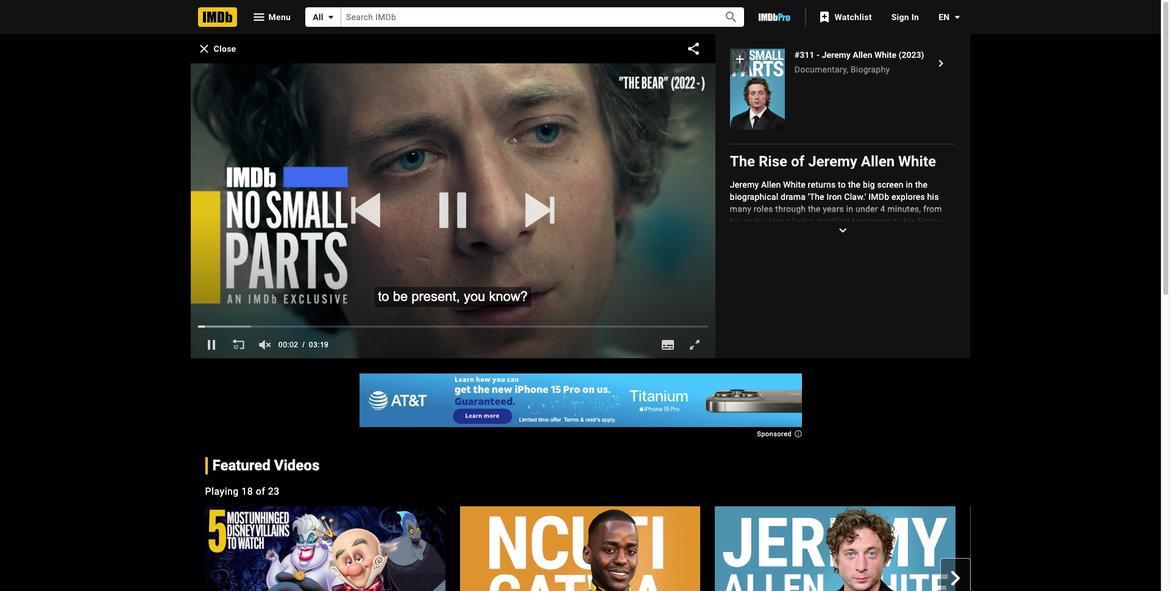 Task type: vqa. For each thing, say whether or not it's contained in the screenshot.
Migration (2023)
no



Task type: locate. For each thing, give the bounding box(es) containing it.
of
[[791, 153, 805, 170], [256, 486, 265, 498]]

main content
[[0, 34, 1170, 591]]

0 horizontal spatial arrow drop down image
[[324, 10, 338, 24]]

close button
[[190, 37, 246, 59]]

1 vertical spatial allen
[[861, 153, 895, 170]]

his
[[927, 192, 939, 202], [730, 216, 742, 226], [904, 216, 915, 226]]

the down 'the
[[808, 204, 821, 214]]

menu button
[[242, 7, 301, 27]]

00:02 timer
[[278, 332, 298, 359]]

white
[[875, 50, 897, 60], [898, 153, 936, 170], [783, 180, 806, 190]]

2 horizontal spatial his
[[927, 192, 939, 202]]

jeremy up 'biographical'
[[730, 180, 759, 190]]

the
[[848, 180, 861, 190], [915, 180, 928, 190], [808, 204, 821, 214]]

1 horizontal spatial to
[[893, 216, 901, 226]]

the rise of jeremy allen white
[[730, 153, 936, 170]]

arrow drop down image right in
[[950, 10, 965, 24]]

to down minutes,
[[893, 216, 901, 226]]

allen up 'biographical'
[[761, 180, 781, 190]]

jeremy allen white returns to the big screen in the biographical drama 'the iron claw.' imdb explores his many roles through the years in under 4 minutes, from his early roles playing troubled teenagers to his emmy- nominated role as carmy in "the bear."
[[730, 180, 944, 238]]

en button
[[929, 6, 965, 28]]

roles down 'biographical'
[[754, 204, 773, 214]]

arrow drop down image inside all button
[[324, 10, 338, 24]]

1 horizontal spatial the
[[848, 180, 861, 190]]

allen up biography
[[853, 50, 872, 60]]

0 horizontal spatial of
[[256, 486, 265, 498]]

#311 - jeremy allen white image
[[730, 49, 785, 130]]

submit search image
[[724, 10, 739, 25]]

menu image
[[251, 10, 266, 24]]

0 vertical spatial to
[[838, 180, 846, 190]]

arrow drop down image
[[324, 10, 338, 24], [950, 10, 965, 24]]

his up from
[[927, 192, 939, 202]]

the rise of jeremy allen white image
[[715, 507, 956, 591]]

in right the years
[[846, 204, 853, 214]]

23
[[268, 486, 280, 498]]

roles
[[754, 204, 773, 214], [765, 216, 785, 226]]

18
[[242, 486, 253, 498]]

jeremy
[[822, 50, 851, 60], [808, 153, 857, 170], [730, 180, 759, 190]]

1 vertical spatial in
[[846, 204, 853, 214]]

featured videos
[[212, 457, 320, 474]]

0 vertical spatial allen
[[853, 50, 872, 60]]

watchlist
[[835, 12, 872, 22]]

under
[[856, 204, 878, 214]]

5 most unhinged disney animated villains to watch image
[[205, 507, 445, 591]]

to
[[838, 180, 846, 190], [893, 216, 901, 226]]

group
[[730, 49, 785, 130], [190, 507, 1170, 591], [205, 507, 445, 591], [460, 507, 700, 591], [715, 507, 956, 591], [970, 507, 1170, 591]]

arrow drop down image inside en button
[[950, 10, 965, 24]]

2 arrow drop down image from the left
[[950, 10, 965, 24]]

1 vertical spatial white
[[898, 153, 936, 170]]

playing
[[205, 486, 239, 498]]

1 horizontal spatial in
[[846, 204, 853, 214]]

to up iron
[[838, 180, 846, 190]]

jeremy right -
[[822, 50, 851, 60]]

of right the rise
[[791, 153, 805, 170]]

in
[[906, 180, 913, 190], [846, 204, 853, 214], [831, 229, 838, 238]]

Search IMDb text field
[[341, 8, 710, 27]]

documentary,
[[795, 65, 848, 74]]

watchlist image
[[818, 10, 832, 24]]

many
[[730, 204, 752, 214]]

as
[[791, 229, 801, 238]]

nominated
[[730, 229, 772, 238]]

all
[[313, 12, 324, 22]]

2 vertical spatial jeremy
[[730, 180, 759, 190]]

in down troubled
[[831, 229, 838, 238]]

carmy
[[803, 229, 828, 238]]

explores
[[892, 192, 925, 202]]

00:02
[[278, 341, 298, 350]]

arrow drop down image right the menu
[[324, 10, 338, 24]]

white up biography
[[875, 50, 897, 60]]

allen
[[853, 50, 872, 60], [861, 153, 895, 170], [761, 180, 781, 190]]

screen
[[877, 180, 904, 190]]

close
[[214, 44, 236, 53]]

0 horizontal spatial in
[[831, 229, 838, 238]]

none field inside all search box
[[341, 8, 710, 27]]

(2023)
[[899, 50, 924, 60]]

0 horizontal spatial white
[[783, 180, 806, 190]]

the up explores
[[915, 180, 928, 190]]

jeremy up returns
[[808, 153, 857, 170]]

videos
[[274, 457, 320, 474]]

0 horizontal spatial to
[[838, 180, 846, 190]]

03:19 timer
[[298, 332, 328, 359]]

1 horizontal spatial white
[[875, 50, 897, 60]]

1 arrow drop down image from the left
[[324, 10, 338, 24]]

1 horizontal spatial his
[[904, 216, 915, 226]]

1 horizontal spatial of
[[791, 153, 805, 170]]

allen inside jeremy allen white returns to the big screen in the biographical drama 'the iron claw.' imdb explores his many roles through the years in under 4 minutes, from his early roles playing troubled teenagers to his emmy- nominated role as carmy in "the bear."
[[761, 180, 781, 190]]

2 vertical spatial white
[[783, 180, 806, 190]]

2 vertical spatial in
[[831, 229, 838, 238]]

his down many at the right of the page
[[730, 216, 742, 226]]

2 vertical spatial allen
[[761, 180, 781, 190]]

1 horizontal spatial arrow drop down image
[[950, 10, 965, 24]]

None field
[[341, 8, 710, 27]]

sponsored content section
[[359, 373, 802, 439]]

the rise of elizabeth debicki image
[[970, 507, 1170, 591]]

sign in
[[891, 12, 919, 22]]

from
[[923, 204, 942, 214]]

teenagers
[[852, 216, 891, 226]]

the
[[730, 153, 755, 170]]

1 vertical spatial roles
[[765, 216, 785, 226]]

0 vertical spatial white
[[875, 50, 897, 60]]

white up screen
[[898, 153, 936, 170]]

his down minutes,
[[904, 216, 915, 226]]

years
[[823, 204, 844, 214]]

home image
[[198, 7, 237, 27]]

featured
[[212, 457, 270, 474]]

of right 18 in the bottom of the page
[[256, 486, 265, 498]]

playing
[[787, 216, 815, 226]]

0 horizontal spatial his
[[730, 216, 742, 226]]

0 vertical spatial of
[[791, 153, 805, 170]]

1 vertical spatial of
[[256, 486, 265, 498]]

in up explores
[[906, 180, 913, 190]]

allen up big
[[861, 153, 895, 170]]

the left big
[[848, 180, 861, 190]]

roles up role
[[765, 216, 785, 226]]

white up drama
[[783, 180, 806, 190]]

in
[[912, 12, 919, 22]]

all button
[[305, 7, 341, 27]]

1 vertical spatial to
[[893, 216, 901, 226]]

0 vertical spatial roles
[[754, 204, 773, 214]]

0 vertical spatial in
[[906, 180, 913, 190]]

biographical
[[730, 192, 778, 202]]

role
[[774, 229, 789, 238]]

en
[[939, 12, 950, 22]]

0 vertical spatial jeremy
[[822, 50, 851, 60]]



Task type: describe. For each thing, give the bounding box(es) containing it.
share on social media image
[[686, 41, 701, 56]]

2 horizontal spatial white
[[898, 153, 936, 170]]

main content containing the rise of jeremy allen white
[[0, 34, 1170, 591]]

#311
[[795, 50, 814, 60]]

watchlist button
[[811, 6, 882, 28]]

of for 18
[[256, 486, 265, 498]]

sign in button
[[882, 6, 929, 28]]

add image
[[732, 52, 747, 66]]

early
[[744, 216, 763, 226]]

big
[[863, 180, 875, 190]]

0 horizontal spatial the
[[808, 204, 821, 214]]

"the
[[840, 229, 858, 238]]

the rise of ncuti gatwa image
[[460, 507, 700, 591]]

rise
[[759, 153, 787, 170]]

-
[[817, 50, 820, 60]]

All search field
[[305, 7, 744, 27]]

allen inside #311 - jeremy allen white (2023) documentary, biography
[[853, 50, 872, 60]]

'the
[[808, 192, 824, 202]]

of for rise
[[791, 153, 805, 170]]

jeremy inside #311 - jeremy allen white (2023) documentary, biography
[[822, 50, 851, 60]]

drama
[[781, 192, 806, 202]]

#311 - jeremy allen white (2023) documentary, biography
[[795, 50, 924, 74]]

white inside #311 - jeremy allen white (2023) documentary, biography
[[875, 50, 897, 60]]

#311 - jeremy allen white (2023) image
[[934, 56, 949, 71]]

unmute button group
[[251, 332, 278, 359]]

bear."
[[860, 229, 882, 238]]

claw.' imdb
[[844, 192, 889, 202]]

emmy-
[[917, 216, 944, 226]]

clear image
[[197, 41, 211, 56]]

sign
[[891, 12, 909, 22]]

1 vertical spatial jeremy
[[808, 153, 857, 170]]

biography
[[851, 65, 890, 74]]

03:19
[[309, 341, 328, 350]]

2 horizontal spatial the
[[915, 180, 928, 190]]

2 horizontal spatial in
[[906, 180, 913, 190]]

returns
[[808, 180, 836, 190]]

minutes,
[[888, 204, 921, 214]]

through
[[775, 204, 806, 214]]

expand more image
[[836, 223, 850, 238]]

closed captions image
[[661, 338, 675, 353]]

white inside jeremy allen white returns to the big screen in the biographical drama 'the iron claw.' imdb explores his many roles through the years in under 4 minutes, from his early roles playing troubled teenagers to his emmy- nominated role as carmy in "the bear."
[[783, 180, 806, 190]]

menu
[[268, 12, 291, 22]]

playing 18 of 23
[[205, 486, 280, 498]]

iron
[[827, 192, 842, 202]]

arrow drop down image for en
[[950, 10, 965, 24]]

jeremy inside jeremy allen white returns to the big screen in the biographical drama 'the iron claw.' imdb explores his many roles through the years in under 4 minutes, from his early roles playing troubled teenagers to his emmy- nominated role as carmy in "the bear."
[[730, 180, 759, 190]]

chevron right inline image
[[948, 571, 963, 586]]

troubled
[[817, 216, 850, 226]]

arrow drop down image for all
[[324, 10, 338, 24]]

sponsored
[[757, 431, 794, 439]]

4
[[880, 204, 885, 214]]



